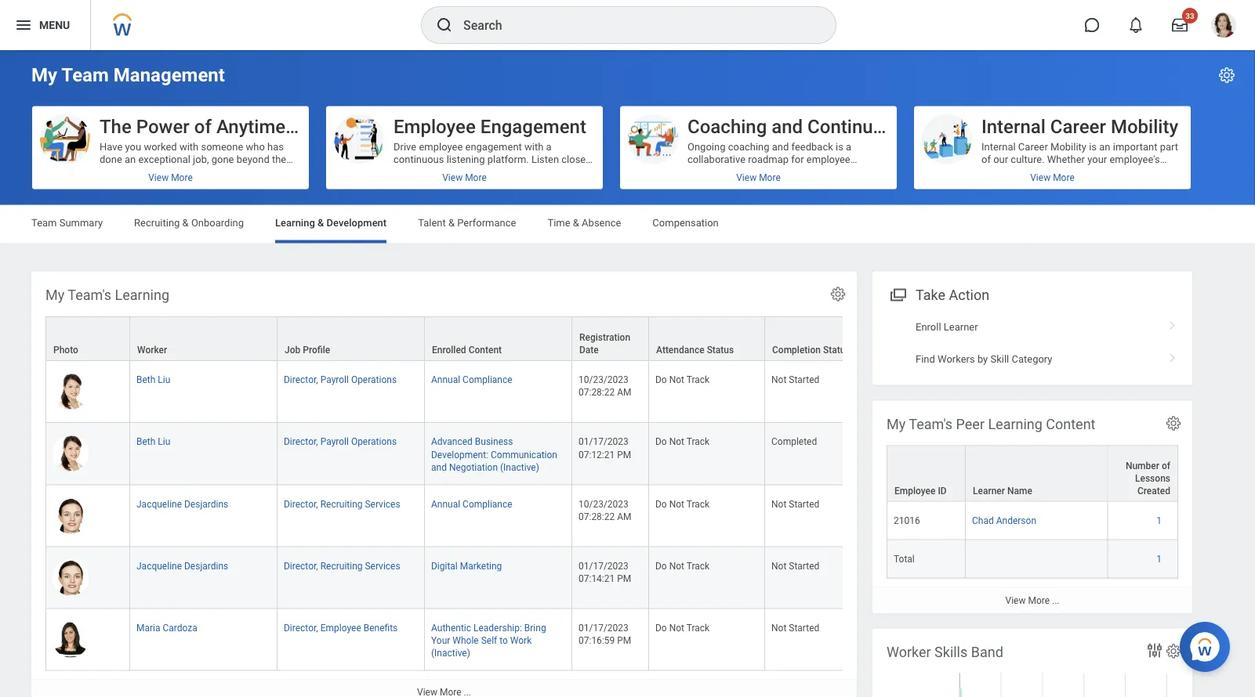 Task type: vqa. For each thing, say whether or not it's contained in the screenshot.
'07:28:22' corresponding to Director, Payroll Operations
yes



Task type: locate. For each thing, give the bounding box(es) containing it.
my team's peer learning content
[[887, 416, 1096, 433]]

digital marketing
[[431, 561, 502, 572]]

2 director, payroll operations link from the top
[[284, 433, 397, 448]]

not started element for maria cardoza 'link'
[[772, 619, 820, 634]]

the
[[100, 115, 132, 138]]

2 annual compliance from the top
[[431, 499, 513, 510]]

2 jacqueline desjardins from the top
[[136, 561, 228, 572]]

0 horizontal spatial worker
[[137, 345, 167, 356]]

annual compliance link
[[431, 371, 513, 385], [431, 495, 513, 510]]

0 vertical spatial annual compliance
[[431, 375, 513, 385]]

2 do not track element from the top
[[656, 433, 710, 448]]

1 button for 21016
[[1157, 515, 1164, 527]]

attendance status column header
[[649, 316, 765, 362]]

01/17/2023 07:12:21 pm
[[579, 437, 631, 460]]

0 vertical spatial 10/23/2023 07:28:22 am
[[579, 375, 632, 398]]

do not track for do not track element inside row
[[656, 623, 710, 634]]

2 beth liu from the top
[[136, 437, 170, 448]]

1 director, payroll operations link from the top
[[284, 371, 397, 385]]

2 pm from the top
[[617, 573, 631, 584]]

pm for 01/17/2023 07:14:21 pm
[[617, 573, 631, 584]]

1 beth from the top
[[136, 375, 156, 385]]

0 vertical spatial annual
[[431, 375, 460, 385]]

not started element for jacqueline desjardins link corresponding to 10/23/2023 07:28:22 am
[[772, 495, 820, 510]]

not started element inside row
[[772, 619, 820, 634]]

10/23/2023 for director, recruiting services
[[579, 499, 629, 510]]

employee for employee id
[[895, 486, 936, 497]]

services for 01/17/2023 07:14:21 pm
[[365, 561, 400, 572]]

started for not started element corresponding to jacqueline desjardins link corresponding to 10/23/2023 07:28:22 am
[[789, 499, 820, 510]]

employee inside button
[[394, 115, 476, 138]]

1 pm from the top
[[617, 449, 631, 460]]

started inside row
[[789, 623, 820, 634]]

my down menu dropdown button
[[31, 64, 57, 86]]

menu group image
[[887, 283, 908, 305]]

2 & from the left
[[318, 217, 324, 229]]

started for not started element inside the row
[[789, 623, 820, 634]]

enrolled content column header
[[425, 316, 572, 362]]

1 am from the top
[[617, 387, 632, 398]]

1 horizontal spatial content
[[1046, 416, 1096, 433]]

1 vertical spatial (inactive)
[[431, 648, 470, 659]]

(inactive) down the your
[[431, 648, 470, 659]]

job profile column header
[[278, 316, 425, 362]]

find
[[916, 354, 935, 365]]

0 vertical spatial team
[[61, 64, 109, 86]]

10/23/2023 07:28:22 am
[[579, 375, 632, 398], [579, 499, 632, 522]]

3 do from the top
[[656, 499, 667, 510]]

employee's photo (beth liu) image for row containing registration date
[[53, 436, 89, 472]]

not started for not started element inside the row
[[772, 623, 820, 634]]

01/17/2023 for 07:14:21
[[579, 561, 629, 572]]

do not track for do not track element associated with not started element corresponding to jacqueline desjardins link corresponding to 10/23/2023 07:28:22 am
[[656, 499, 710, 510]]

feedback
[[290, 115, 372, 138]]

3 director, from the top
[[284, 499, 318, 510]]

director, payroll operations link for annual
[[284, 371, 397, 385]]

am down registration date
[[617, 387, 632, 398]]

do for completed element
[[656, 437, 667, 448]]

started for 1st not started element from the top
[[789, 375, 820, 385]]

21016
[[894, 516, 920, 527]]

my team's peer learning content element
[[873, 401, 1193, 614]]

operations for advanced business development: communication and negotiation (inactive)
[[351, 437, 397, 448]]

find workers by skill category
[[916, 354, 1053, 365]]

(inactive)
[[500, 462, 539, 473], [431, 648, 470, 659]]

started
[[789, 375, 820, 385], [789, 499, 820, 510], [789, 561, 820, 572], [789, 623, 820, 634]]

1 vertical spatial recruiting
[[320, 499, 363, 510]]

and inside coaching and continuous conversations 'button'
[[772, 115, 803, 138]]

team's up photo "popup button"
[[68, 287, 111, 303]]

main content containing my team management
[[0, 50, 1255, 698]]

1 compliance from the top
[[463, 375, 513, 385]]

do not track
[[656, 375, 710, 385], [656, 437, 710, 448], [656, 499, 710, 510], [656, 561, 710, 572], [656, 623, 710, 634]]

0 vertical spatial director, payroll operations link
[[284, 371, 397, 385]]

1 vertical spatial beth liu
[[136, 437, 170, 448]]

1 vertical spatial 1
[[1157, 554, 1162, 565]]

0 vertical spatial employee's photo (beth liu) image
[[53, 374, 89, 410]]

0 vertical spatial pm
[[617, 449, 631, 460]]

0 horizontal spatial of
[[194, 115, 212, 138]]

1 horizontal spatial (inactive)
[[500, 462, 539, 473]]

1 vertical spatial beth liu link
[[136, 433, 170, 448]]

4 started from the top
[[789, 623, 820, 634]]

& left onboarding on the top of the page
[[182, 217, 189, 229]]

0 vertical spatial employee's photo (jacqueline desjardins) image
[[53, 498, 89, 534]]

5 director, from the top
[[284, 623, 318, 634]]

0 vertical spatial director, recruiting services link
[[284, 495, 400, 510]]

am for director, payroll operations
[[617, 387, 632, 398]]

internal career mobility button
[[914, 106, 1191, 189]]

worker
[[137, 345, 167, 356], [887, 645, 931, 661]]

0 horizontal spatial (inactive)
[[431, 648, 470, 659]]

content right enrolled
[[469, 345, 502, 356]]

0 horizontal spatial and
[[431, 462, 447, 473]]

1 07:28:22 from the top
[[579, 387, 615, 398]]

director, payroll operations link for advanced
[[284, 433, 397, 448]]

0 vertical spatial 1
[[1157, 516, 1162, 527]]

list containing enroll learner
[[873, 311, 1193, 376]]

tab list
[[16, 206, 1240, 243]]

0 horizontal spatial team's
[[68, 287, 111, 303]]

1 vertical spatial 10/23/2023 07:28:22 am
[[579, 499, 632, 522]]

1 beth liu link from the top
[[136, 371, 170, 385]]

learner up chad
[[973, 486, 1005, 497]]

4 track from the top
[[687, 561, 710, 572]]

pm for 01/17/2023 07:16:59 pm
[[617, 635, 631, 646]]

(inactive) inside the 'advanced business development: communication and negotiation (inactive)'
[[500, 462, 539, 473]]

1 vertical spatial employee's photo (beth liu) image
[[53, 436, 89, 472]]

registration date
[[579, 332, 631, 356]]

compliance for director, recruiting services
[[463, 499, 513, 510]]

director, for maria cardoza 'link'
[[284, 623, 318, 634]]

do not track element for not started element corresponding to jacqueline desjardins link corresponding to 10/23/2023 07:28:22 am
[[656, 495, 710, 510]]

1 director, recruiting services from the top
[[284, 499, 400, 510]]

0 vertical spatial beth liu
[[136, 375, 170, 385]]

3 started from the top
[[789, 561, 820, 572]]

1 horizontal spatial team
[[61, 64, 109, 86]]

2 10/23/2023 07:28:22 am from the top
[[579, 499, 632, 522]]

01/17/2023 07:14:21 pm
[[579, 561, 631, 584]]

0 horizontal spatial employee
[[320, 623, 361, 634]]

1 vertical spatial chevron right image
[[1163, 348, 1183, 364]]

status for completion status
[[823, 345, 850, 356]]

and down development:
[[431, 462, 447, 473]]

director, employee benefits
[[284, 623, 398, 634]]

10/23/2023 for director, payroll operations
[[579, 375, 629, 385]]

0 vertical spatial my
[[31, 64, 57, 86]]

leadership:
[[474, 623, 522, 634]]

annual compliance down negotiation
[[431, 499, 513, 510]]

director,
[[284, 375, 318, 385], [284, 437, 318, 448], [284, 499, 318, 510], [284, 561, 318, 572], [284, 623, 318, 634]]

director, payroll operations
[[284, 375, 397, 385], [284, 437, 397, 448]]

0 vertical spatial chevron right image
[[1163, 316, 1183, 331]]

and right coaching
[[772, 115, 803, 138]]

my team's learning
[[45, 287, 169, 303]]

2 do not track from the top
[[656, 437, 710, 448]]

10/23/2023 07:28:22 am down 07:12:21
[[579, 499, 632, 522]]

do inside row
[[656, 623, 667, 634]]

jacqueline desjardins for 01/17/2023 07:14:21 pm
[[136, 561, 228, 572]]

view
[[1006, 596, 1026, 607]]

director, for jacqueline desjardins link corresponding to 10/23/2023 07:28:22 am
[[284, 499, 318, 510]]

chevron right image inside find workers by skill category link
[[1163, 348, 1183, 364]]

row
[[45, 316, 1217, 362], [45, 361, 1217, 423], [45, 423, 1217, 485], [887, 446, 1179, 502], [45, 485, 1217, 547], [887, 502, 1179, 541], [887, 541, 1179, 579], [45, 547, 1217, 609], [45, 609, 1217, 671]]

do not track element
[[656, 371, 710, 385], [656, 433, 710, 448], [656, 495, 710, 510], [656, 557, 710, 572], [656, 619, 710, 634]]

3 & from the left
[[448, 217, 455, 229]]

learning up photo "popup button"
[[115, 287, 169, 303]]

my up photo "popup button"
[[45, 287, 64, 303]]

10/23/2023 down 07:12:21
[[579, 499, 629, 510]]

1 desjardins from the top
[[184, 499, 228, 510]]

status right completion
[[823, 345, 850, 356]]

0 vertical spatial worker
[[137, 345, 167, 356]]

enrolled content button
[[425, 317, 572, 360]]

1 vertical spatial team's
[[909, 416, 953, 433]]

my team's learning element
[[31, 272, 1217, 698]]

configure worker skills band image
[[1165, 643, 1182, 661]]

0 vertical spatial operations
[[351, 375, 397, 385]]

services
[[365, 499, 400, 510], [365, 561, 400, 572]]

maria cardoza link
[[136, 619, 197, 634]]

2 track from the top
[[687, 437, 710, 448]]

action
[[949, 287, 990, 303]]

learner inside learner name popup button
[[973, 486, 1005, 497]]

&
[[182, 217, 189, 229], [318, 217, 324, 229], [448, 217, 455, 229], [573, 217, 579, 229]]

payroll for advanced business development: communication and negotiation (inactive)
[[320, 437, 349, 448]]

employee inside popup button
[[895, 486, 936, 497]]

0 vertical spatial compliance
[[463, 375, 513, 385]]

not started
[[772, 375, 820, 385], [772, 499, 820, 510], [772, 561, 820, 572], [772, 623, 820, 634]]

not started inside row
[[772, 623, 820, 634]]

director, payroll operations for advanced business development: communication and negotiation (inactive)
[[284, 437, 397, 448]]

1 annual from the top
[[431, 375, 460, 385]]

beth liu for advanced
[[136, 437, 170, 448]]

2 07:28:22 from the top
[[579, 511, 615, 522]]

1 vertical spatial operations
[[351, 437, 397, 448]]

0 vertical spatial content
[[469, 345, 502, 356]]

1 jacqueline from the top
[[136, 499, 182, 510]]

2 liu from the top
[[158, 437, 170, 448]]

(inactive) down communication
[[500, 462, 539, 473]]

1 liu from the top
[[158, 375, 170, 385]]

3 01/17/2023 from the top
[[579, 623, 629, 634]]

1 horizontal spatial status
[[823, 345, 850, 356]]

authentic leadership: bring your whole self to work (inactive) link
[[431, 619, 546, 659]]

& for talent
[[448, 217, 455, 229]]

1 vertical spatial annual
[[431, 499, 460, 510]]

1 payroll from the top
[[320, 375, 349, 385]]

pm inside 01/17/2023 07:12:21 pm
[[617, 449, 631, 460]]

2 jacqueline desjardins link from the top
[[136, 557, 228, 572]]

my for my team's peer learning content
[[887, 416, 906, 433]]

status inside popup button
[[823, 345, 850, 356]]

2 vertical spatial recruiting
[[320, 561, 363, 572]]

33
[[1186, 11, 1195, 20]]

operations left advanced
[[351, 437, 397, 448]]

am up 01/17/2023 07:14:21 pm
[[617, 511, 632, 522]]

list
[[873, 311, 1193, 376]]

0 vertical spatial jacqueline
[[136, 499, 182, 510]]

coaching
[[688, 115, 767, 138]]

2 jacqueline from the top
[[136, 561, 182, 572]]

2 annual compliance link from the top
[[431, 495, 513, 510]]

compliance
[[463, 375, 513, 385], [463, 499, 513, 510]]

not started for not started element corresponding to jacqueline desjardins link corresponding to 10/23/2023 07:28:22 am
[[772, 499, 820, 510]]

1 vertical spatial liu
[[158, 437, 170, 448]]

2 compliance from the top
[[463, 499, 513, 510]]

1 vertical spatial worker
[[887, 645, 931, 661]]

beth for advanced business development: communication and negotiation (inactive)
[[136, 437, 156, 448]]

2 beth liu link from the top
[[136, 433, 170, 448]]

learning & development
[[275, 217, 387, 229]]

and
[[772, 115, 803, 138], [431, 462, 447, 473]]

2 01/17/2023 from the top
[[579, 561, 629, 572]]

4 & from the left
[[573, 217, 579, 229]]

5 do from the top
[[656, 623, 667, 634]]

0 vertical spatial employee
[[394, 115, 476, 138]]

enroll learner link
[[873, 311, 1193, 343]]

1 vertical spatial jacqueline desjardins link
[[136, 557, 228, 572]]

2 vertical spatial pm
[[617, 635, 631, 646]]

do not track element for 1st not started element from the top
[[656, 371, 710, 385]]

recruiting & onboarding
[[134, 217, 244, 229]]

1 director, recruiting services link from the top
[[284, 495, 400, 510]]

1 vertical spatial annual compliance
[[431, 499, 513, 510]]

1 vertical spatial pm
[[617, 573, 631, 584]]

01/17/2023 up 07:14:21 at bottom
[[579, 561, 629, 572]]

team down menu
[[61, 64, 109, 86]]

01/17/2023 07:16:59 pm
[[579, 623, 631, 646]]

1 operations from the top
[[351, 375, 397, 385]]

of right power
[[194, 115, 212, 138]]

director, recruiting services link for 01/17/2023
[[284, 557, 400, 572]]

1 services from the top
[[365, 499, 400, 510]]

1 vertical spatial jacqueline
[[136, 561, 182, 572]]

1 & from the left
[[182, 217, 189, 229]]

4 do from the top
[[656, 561, 667, 572]]

1 do not track element from the top
[[656, 371, 710, 385]]

01/17/2023 up 07:16:59
[[579, 623, 629, 634]]

1 vertical spatial director, recruiting services link
[[284, 557, 400, 572]]

content up learner name popup button
[[1046, 416, 1096, 433]]

2 services from the top
[[365, 561, 400, 572]]

annual compliance for director, payroll operations
[[431, 375, 513, 385]]

& right time
[[573, 217, 579, 229]]

row containing registration date
[[45, 316, 1217, 362]]

5 do not track element from the top
[[656, 619, 710, 634]]

07:28:22 up 01/17/2023 07:14:21 pm
[[579, 511, 615, 522]]

chevron right image for find workers by skill category
[[1163, 348, 1183, 364]]

worker right photo column header
[[137, 345, 167, 356]]

2 vertical spatial my
[[887, 416, 906, 433]]

desjardins for 10/23/2023
[[184, 499, 228, 510]]

0 vertical spatial am
[[617, 387, 632, 398]]

01/17/2023 inside the 01/17/2023 07:16:59 pm
[[579, 623, 629, 634]]

1 vertical spatial am
[[617, 511, 632, 522]]

01/17/2023 inside 01/17/2023 07:12:21 pm
[[579, 437, 629, 448]]

1 horizontal spatial and
[[772, 115, 803, 138]]

desjardins
[[184, 499, 228, 510], [184, 561, 228, 572]]

profile logan mcneil image
[[1212, 13, 1237, 41]]

07:28:22
[[579, 387, 615, 398], [579, 511, 615, 522]]

1 vertical spatial 07:28:22
[[579, 511, 615, 522]]

employee's photo (jacqueline desjardins) image
[[53, 498, 89, 534], [53, 560, 89, 596]]

2 status from the left
[[823, 345, 850, 356]]

do for not started element related to 01/17/2023 07:14:21 pm's jacqueline desjardins link
[[656, 561, 667, 572]]

annual down negotiation
[[431, 499, 460, 510]]

worker left skills
[[887, 645, 931, 661]]

0 vertical spatial 01/17/2023
[[579, 437, 629, 448]]

2 started from the top
[[789, 499, 820, 510]]

team's
[[68, 287, 111, 303], [909, 416, 953, 433]]

jacqueline desjardins for 10/23/2023 07:28:22 am
[[136, 499, 228, 510]]

4 director, from the top
[[284, 561, 318, 572]]

chevron right image
[[1163, 316, 1183, 331], [1163, 348, 1183, 364]]

enroll
[[916, 321, 941, 333]]

0 vertical spatial and
[[772, 115, 803, 138]]

pm right 07:16:59
[[617, 635, 631, 646]]

learning right peer
[[988, 416, 1043, 433]]

coaching and continuous conversations
[[688, 115, 1030, 138]]

1 vertical spatial services
[[365, 561, 400, 572]]

1 vertical spatial payroll
[[320, 437, 349, 448]]

cell inside my team's peer learning content element
[[966, 541, 1108, 579]]

1 status from the left
[[707, 345, 734, 356]]

2 annual from the top
[[431, 499, 460, 510]]

my up employee id popup button
[[887, 416, 906, 433]]

chevron right image for enroll learner
[[1163, 316, 1183, 331]]

worker inside popup button
[[137, 345, 167, 356]]

not
[[669, 375, 685, 385], [772, 375, 787, 385], [669, 437, 685, 448], [669, 499, 685, 510], [772, 499, 787, 510], [669, 561, 685, 572], [772, 561, 787, 572], [669, 623, 685, 634], [772, 623, 787, 634]]

1 director, payroll operations from the top
[[284, 375, 397, 385]]

beth liu for annual
[[136, 375, 170, 385]]

annual compliance link for director, recruiting services
[[431, 495, 513, 510]]

annual compliance
[[431, 375, 513, 385], [431, 499, 513, 510]]

not started element for 01/17/2023 07:14:21 pm's jacqueline desjardins link
[[772, 557, 820, 572]]

1 vertical spatial beth
[[136, 437, 156, 448]]

do not track element inside row
[[656, 619, 710, 634]]

0 vertical spatial director, payroll operations
[[284, 375, 397, 385]]

2 director, recruiting services from the top
[[284, 561, 400, 572]]

2 am from the top
[[617, 511, 632, 522]]

2 director, from the top
[[284, 437, 318, 448]]

0 vertical spatial director, recruiting services
[[284, 499, 400, 510]]

0 vertical spatial beth liu link
[[136, 371, 170, 385]]

configure this page image
[[1218, 66, 1237, 85]]

10/23/2023
[[579, 375, 629, 385], [579, 499, 629, 510]]

advanced
[[431, 437, 473, 448]]

1 horizontal spatial employee
[[394, 115, 476, 138]]

0 horizontal spatial learning
[[115, 287, 169, 303]]

annual compliance link down negotiation
[[431, 495, 513, 510]]

2 1 button from the top
[[1157, 553, 1164, 566]]

1 started from the top
[[789, 375, 820, 385]]

liu for advanced
[[158, 437, 170, 448]]

justify image
[[14, 16, 33, 35]]

0 vertical spatial services
[[365, 499, 400, 510]]

& right 'talent'
[[448, 217, 455, 229]]

0 vertical spatial payroll
[[320, 375, 349, 385]]

of up lessons
[[1162, 461, 1171, 472]]

learning left development
[[275, 217, 315, 229]]

1 jacqueline desjardins from the top
[[136, 499, 228, 510]]

2 not started from the top
[[772, 499, 820, 510]]

0 vertical spatial team's
[[68, 287, 111, 303]]

1 vertical spatial jacqueline desjardins
[[136, 561, 228, 572]]

10/23/2023 down the date
[[579, 375, 629, 385]]

beth liu link for annual
[[136, 371, 170, 385]]

0 vertical spatial 07:28:22
[[579, 387, 615, 398]]

pm for 01/17/2023 07:12:21 pm
[[617, 449, 631, 460]]

attendance
[[656, 345, 705, 356]]

learner inside enroll learner link
[[944, 321, 978, 333]]

4 do not track from the top
[[656, 561, 710, 572]]

registration date button
[[572, 317, 648, 360]]

content inside popup button
[[469, 345, 502, 356]]

director, inside row
[[284, 623, 318, 634]]

1 for total
[[1157, 554, 1162, 565]]

1 vertical spatial director, payroll operations link
[[284, 433, 397, 448]]

0 vertical spatial learner
[[944, 321, 978, 333]]

1 do from the top
[[656, 375, 667, 385]]

main content
[[0, 50, 1255, 698]]

number of lessons created button
[[1108, 447, 1178, 502]]

3 do not track element from the top
[[656, 495, 710, 510]]

2 operations from the top
[[351, 437, 397, 448]]

number
[[1126, 461, 1160, 472]]

director, recruiting services for 10/23/2023
[[284, 499, 400, 510]]

director, employee benefits link
[[284, 619, 398, 634]]

1 vertical spatial and
[[431, 462, 447, 473]]

0 vertical spatial of
[[194, 115, 212, 138]]

pm right 07:12:21
[[617, 449, 631, 460]]

worker button
[[130, 317, 277, 360]]

status inside "popup button"
[[707, 345, 734, 356]]

1 not started from the top
[[772, 375, 820, 385]]

worker skills band
[[887, 645, 1004, 661]]

2 10/23/2023 from the top
[[579, 499, 629, 510]]

2 do from the top
[[656, 437, 667, 448]]

1 10/23/2023 from the top
[[579, 375, 629, 385]]

1 horizontal spatial worker
[[887, 645, 931, 661]]

01/17/2023 inside 01/17/2023 07:14:21 pm
[[579, 561, 629, 572]]

3 do not track from the top
[[656, 499, 710, 510]]

services for 10/23/2023 07:28:22 am
[[365, 499, 400, 510]]

07:14:21
[[579, 573, 615, 584]]

director, payroll operations link
[[284, 371, 397, 385], [284, 433, 397, 448]]

0 horizontal spatial status
[[707, 345, 734, 356]]

2 employee's photo (jacqueline desjardins) image from the top
[[53, 560, 89, 596]]

01/17/2023 up 07:12:21
[[579, 437, 629, 448]]

row containing total
[[887, 541, 1179, 579]]

jacqueline desjardins link for 01/17/2023 07:14:21 pm
[[136, 557, 228, 572]]

id
[[938, 486, 947, 497]]

1 chevron right image from the top
[[1163, 316, 1183, 331]]

learner name button
[[966, 447, 1108, 502]]

do not track for do not track element related to not started element related to 01/17/2023 07:14:21 pm's jacqueline desjardins link
[[656, 561, 710, 572]]

do not track element for completed element
[[656, 433, 710, 448]]

operations for annual compliance
[[351, 375, 397, 385]]

1 vertical spatial employee's photo (jacqueline desjardins) image
[[53, 560, 89, 596]]

2 beth from the top
[[136, 437, 156, 448]]

10/23/2023 07:28:22 am for operations
[[579, 375, 632, 398]]

learner right "enroll"
[[944, 321, 978, 333]]

& left development
[[318, 217, 324, 229]]

5 track from the top
[[687, 623, 710, 634]]

director, recruiting services link for 10/23/2023
[[284, 495, 400, 510]]

operations down job profile column header
[[351, 375, 397, 385]]

track
[[687, 375, 710, 385], [687, 437, 710, 448], [687, 499, 710, 510], [687, 561, 710, 572], [687, 623, 710, 634]]

4 not started from the top
[[772, 623, 820, 634]]

1 vertical spatial learner
[[973, 486, 1005, 497]]

5 do not track from the top
[[656, 623, 710, 634]]

team's left peer
[[909, 416, 953, 433]]

3 not started element from the top
[[772, 557, 820, 572]]

0 horizontal spatial content
[[469, 345, 502, 356]]

2 payroll from the top
[[320, 437, 349, 448]]

1 vertical spatial 1 button
[[1157, 553, 1164, 566]]

pm inside the 01/17/2023 07:16:59 pm
[[617, 635, 631, 646]]

annual compliance link down enrolled content
[[431, 371, 513, 385]]

1 1 from the top
[[1157, 516, 1162, 527]]

1 10/23/2023 07:28:22 am from the top
[[579, 375, 632, 398]]

row containing 21016
[[887, 502, 1179, 541]]

learner name
[[973, 486, 1033, 497]]

compliance down negotiation
[[463, 499, 513, 510]]

1 vertical spatial employee
[[895, 486, 936, 497]]

do not track element for not started element related to 01/17/2023 07:14:21 pm's jacqueline desjardins link
[[656, 557, 710, 572]]

2 vertical spatial learning
[[988, 416, 1043, 433]]

2 director, payroll operations from the top
[[284, 437, 397, 448]]

1 vertical spatial content
[[1046, 416, 1096, 433]]

1 vertical spatial compliance
[[463, 499, 513, 510]]

3 pm from the top
[[617, 635, 631, 646]]

1 01/17/2023 from the top
[[579, 437, 629, 448]]

3 not started from the top
[[772, 561, 820, 572]]

1 vertical spatial my
[[45, 287, 64, 303]]

2 1 from the top
[[1157, 554, 1162, 565]]

pm inside 01/17/2023 07:14:21 pm
[[617, 573, 631, 584]]

do not track inside row
[[656, 623, 710, 634]]

1 annual compliance from the top
[[431, 375, 513, 385]]

employee's photo (beth liu) image
[[53, 374, 89, 410], [53, 436, 89, 472]]

work
[[510, 635, 532, 646]]

employee for employee engagement
[[394, 115, 476, 138]]

1 beth liu from the top
[[136, 375, 170, 385]]

4 not started element from the top
[[772, 619, 820, 634]]

0 vertical spatial jacqueline desjardins
[[136, 499, 228, 510]]

1 vertical spatial desjardins
[[184, 561, 228, 572]]

2 vertical spatial employee
[[320, 623, 361, 634]]

pm right 07:14:21 at bottom
[[617, 573, 631, 584]]

1 do not track from the top
[[656, 375, 710, 385]]

annual down enrolled
[[431, 375, 460, 385]]

0 vertical spatial learning
[[275, 217, 315, 229]]

not started element
[[772, 371, 820, 385], [772, 495, 820, 510], [772, 557, 820, 572], [772, 619, 820, 634]]

1 vertical spatial 10/23/2023
[[579, 499, 629, 510]]

do for 1st not started element from the top
[[656, 375, 667, 385]]

1 1 button from the top
[[1157, 515, 1164, 527]]

compliance down enrolled content
[[463, 375, 513, 385]]

annual compliance down enrolled content
[[431, 375, 513, 385]]

tab list containing team summary
[[16, 206, 1240, 243]]

0 vertical spatial jacqueline desjardins link
[[136, 495, 228, 510]]

1 jacqueline desjardins link from the top
[[136, 495, 228, 510]]

2 desjardins from the top
[[184, 561, 228, 572]]

chevron right image inside enroll learner link
[[1163, 316, 1183, 331]]

enrolled content
[[432, 345, 502, 356]]

1 vertical spatial team
[[31, 217, 57, 229]]

recruiting
[[134, 217, 180, 229], [320, 499, 363, 510], [320, 561, 363, 572]]

0 horizontal spatial team
[[31, 217, 57, 229]]

1 annual compliance link from the top
[[431, 371, 513, 385]]

1 vertical spatial of
[[1162, 461, 1171, 472]]

attendance status button
[[649, 317, 765, 360]]

career
[[1051, 115, 1106, 138]]

1 vertical spatial director, recruiting services
[[284, 561, 400, 572]]

search image
[[435, 16, 454, 35]]

team left summary
[[31, 217, 57, 229]]

status right attendance
[[707, 345, 734, 356]]

10/23/2023 07:28:22 am down the date
[[579, 375, 632, 398]]

0 vertical spatial annual compliance link
[[431, 371, 513, 385]]

negotiation
[[449, 462, 498, 473]]

0 vertical spatial beth
[[136, 375, 156, 385]]

4 do not track element from the top
[[656, 557, 710, 572]]

01/17/2023
[[579, 437, 629, 448], [579, 561, 629, 572], [579, 623, 629, 634]]

07:28:22 down the date
[[579, 387, 615, 398]]

internal
[[982, 115, 1046, 138]]

2 employee's photo (beth liu) image from the top
[[53, 436, 89, 472]]

1 vertical spatial 01/17/2023
[[579, 561, 629, 572]]

do not track for do not track element related to completed element
[[656, 437, 710, 448]]

cell
[[966, 541, 1108, 579]]

advanced business development: communication and negotiation (inactive)
[[431, 437, 558, 473]]



Task type: describe. For each thing, give the bounding box(es) containing it.
business
[[475, 437, 513, 448]]

(inactive) inside the authentic leadership: bring your whole self to work (inactive)
[[431, 648, 470, 659]]

compensation
[[653, 217, 719, 229]]

conversations
[[909, 115, 1030, 138]]

marketing
[[460, 561, 502, 572]]

beth liu link for advanced
[[136, 433, 170, 448]]

10/23/2023 07:28:22 am for services
[[579, 499, 632, 522]]

completed element
[[772, 433, 817, 448]]

menu button
[[0, 0, 90, 50]]

configure and view chart data image
[[1146, 642, 1164, 661]]

worker for worker skills band
[[887, 645, 931, 661]]

1 button for total
[[1157, 553, 1164, 566]]

01/17/2023 for 07:12:21
[[579, 437, 629, 448]]

3 track from the top
[[687, 499, 710, 510]]

do not track for do not track element associated with 1st not started element from the top
[[656, 375, 710, 385]]

completed
[[772, 437, 817, 448]]

01/17/2023 for 07:16:59
[[579, 623, 629, 634]]

job profile
[[285, 345, 330, 356]]

1 track from the top
[[687, 375, 710, 385]]

mobility
[[1111, 115, 1179, 138]]

and inside the 'advanced business development: communication and negotiation (inactive)'
[[431, 462, 447, 473]]

1 not started element from the top
[[772, 371, 820, 385]]

power
[[136, 115, 190, 138]]

annual for director, payroll operations
[[431, 375, 460, 385]]

anderson
[[996, 516, 1037, 527]]

row containing number of lessons created
[[887, 446, 1179, 502]]

& for time
[[573, 217, 579, 229]]

configure my team's peer learning content image
[[1165, 415, 1182, 432]]

jacqueline for 01/17/2023
[[136, 561, 182, 572]]

employee engagement
[[394, 115, 586, 138]]

liu for annual
[[158, 375, 170, 385]]

performance
[[457, 217, 516, 229]]

talent & performance
[[418, 217, 516, 229]]

1 for 21016
[[1157, 516, 1162, 527]]

employee engagement button
[[326, 106, 603, 189]]

more
[[1028, 596, 1050, 607]]

benefits
[[364, 623, 398, 634]]

peer
[[956, 416, 985, 433]]

created
[[1138, 486, 1171, 497]]

1 vertical spatial learning
[[115, 287, 169, 303]]

2 horizontal spatial learning
[[988, 416, 1043, 433]]

talent
[[418, 217, 446, 229]]

onboarding
[[191, 217, 244, 229]]

notifications large image
[[1128, 17, 1144, 33]]

take action
[[916, 287, 990, 303]]

to
[[500, 635, 508, 646]]

maria cardoza
[[136, 623, 197, 634]]

& for recruiting
[[182, 217, 189, 229]]

compliance for director, payroll operations
[[463, 375, 513, 385]]

time
[[548, 217, 571, 229]]

enrolled
[[432, 345, 466, 356]]

do for not started element inside the row
[[656, 623, 667, 634]]

started for not started element related to 01/17/2023 07:14:21 pm's jacqueline desjardins link
[[789, 561, 820, 572]]

director, recruiting services for 01/17/2023
[[284, 561, 400, 572]]

beth for annual compliance
[[136, 375, 156, 385]]

profile
[[303, 345, 330, 356]]

summary
[[59, 217, 103, 229]]

jacqueline for 10/23/2023
[[136, 499, 182, 510]]

not started for not started element related to 01/17/2023 07:14:21 pm's jacqueline desjardins link
[[772, 561, 820, 572]]

my for my team's learning
[[45, 287, 64, 303]]

employee id
[[895, 486, 947, 497]]

worker skills band element
[[873, 629, 1193, 698]]

inbox large image
[[1172, 17, 1188, 33]]

lessons
[[1135, 473, 1171, 484]]

chad
[[972, 516, 994, 527]]

of inside number of lessons created
[[1162, 461, 1171, 472]]

communication
[[491, 449, 558, 460]]

worker column header
[[130, 316, 278, 362]]

team inside tab list
[[31, 217, 57, 229]]

coaching and continuous conversations button
[[620, 106, 1030, 189]]

total
[[894, 554, 915, 565]]

director, for beth liu "link" related to annual
[[284, 375, 318, 385]]

your
[[431, 635, 450, 646]]

1 employee's photo (jacqueline desjardins) image from the top
[[53, 498, 89, 534]]

internal career mobility
[[982, 115, 1179, 138]]

of inside the power of anytime feedback button
[[194, 115, 212, 138]]

07:28:22 for director, payroll operations
[[579, 387, 615, 398]]

my team management
[[31, 64, 225, 86]]

director, payroll operations for annual compliance
[[284, 375, 397, 385]]

job profile button
[[278, 317, 424, 360]]

do for not started element corresponding to jacqueline desjardins link corresponding to 10/23/2023 07:28:22 am
[[656, 499, 667, 510]]

completion
[[772, 345, 821, 356]]

by
[[978, 354, 988, 365]]

my for my team management
[[31, 64, 57, 86]]

director, for 01/17/2023 07:14:21 pm's jacqueline desjardins link
[[284, 561, 318, 572]]

track inside row
[[687, 623, 710, 634]]

Search Workday  search field
[[463, 8, 804, 42]]

attendance status
[[656, 345, 734, 356]]

absence
[[582, 217, 621, 229]]

employee's photo (beth liu) image for worker column header
[[53, 374, 89, 410]]

category
[[1012, 354, 1053, 365]]

registration date column header
[[572, 316, 649, 362]]

time & absence
[[548, 217, 621, 229]]

digital
[[431, 561, 458, 572]]

view more ...
[[1006, 596, 1060, 607]]

photo column header
[[45, 316, 130, 362]]

& for learning
[[318, 217, 324, 229]]

development:
[[431, 449, 489, 460]]

configure my team's learning image
[[830, 286, 847, 303]]

find workers by skill category link
[[873, 343, 1193, 376]]

digital marketing link
[[431, 557, 502, 572]]

am for director, recruiting services
[[617, 511, 632, 522]]

status for attendance status
[[707, 345, 734, 356]]

registration
[[579, 332, 631, 343]]

menu banner
[[0, 0, 1255, 50]]

advanced business development: communication and negotiation (inactive) link
[[431, 433, 558, 473]]

...
[[1052, 596, 1060, 607]]

job
[[285, 345, 301, 356]]

do not track element for not started element inside the row
[[656, 619, 710, 634]]

authentic leadership: bring your whole self to work (inactive)
[[431, 623, 546, 659]]

development
[[327, 217, 387, 229]]

recruiting inside tab list
[[134, 217, 180, 229]]

director, for beth liu "link" for advanced
[[284, 437, 318, 448]]

team's for learning
[[68, 287, 111, 303]]

annual for director, recruiting services
[[431, 499, 460, 510]]

photo
[[53, 345, 78, 356]]

view more ... link
[[873, 588, 1193, 614]]

the power of anytime feedback button
[[32, 106, 372, 189]]

maria
[[136, 623, 160, 634]]

recruiting for 10/23/2023 07:28:22 am
[[320, 499, 363, 510]]

skill
[[991, 354, 1009, 365]]

enroll learner
[[916, 321, 978, 333]]

07:16:59
[[579, 635, 615, 646]]

number of lessons created
[[1126, 461, 1171, 497]]

completion status
[[772, 345, 850, 356]]

name
[[1008, 486, 1033, 497]]

anytime
[[216, 115, 286, 138]]

07:12:21
[[579, 449, 615, 460]]

row containing maria cardoza
[[45, 609, 1217, 671]]

cardoza
[[163, 623, 197, 634]]

07:28:22 for director, recruiting services
[[579, 511, 615, 522]]

date
[[579, 345, 599, 356]]

desjardins for 01/17/2023
[[184, 561, 228, 572]]

1 horizontal spatial learning
[[275, 217, 315, 229]]

worker for worker
[[137, 345, 167, 356]]

annual compliance for director, recruiting services
[[431, 499, 513, 510]]

management
[[113, 64, 225, 86]]

not started for 1st not started element from the top
[[772, 375, 820, 385]]

band
[[971, 645, 1004, 661]]

payroll for annual compliance
[[320, 375, 349, 385]]

engagement
[[481, 115, 586, 138]]

team's for peer
[[909, 416, 953, 433]]

chad anderson link
[[972, 513, 1037, 527]]

recruiting for 01/17/2023 07:14:21 pm
[[320, 561, 363, 572]]

annual compliance link for director, payroll operations
[[431, 371, 513, 385]]

bring
[[524, 623, 546, 634]]

jacqueline desjardins link for 10/23/2023 07:28:22 am
[[136, 495, 228, 510]]

employee inside my team's learning element
[[320, 623, 361, 634]]

employee's photo (maria cardoza) image
[[53, 622, 89, 658]]

team summary
[[31, 217, 103, 229]]

workers
[[938, 354, 975, 365]]



